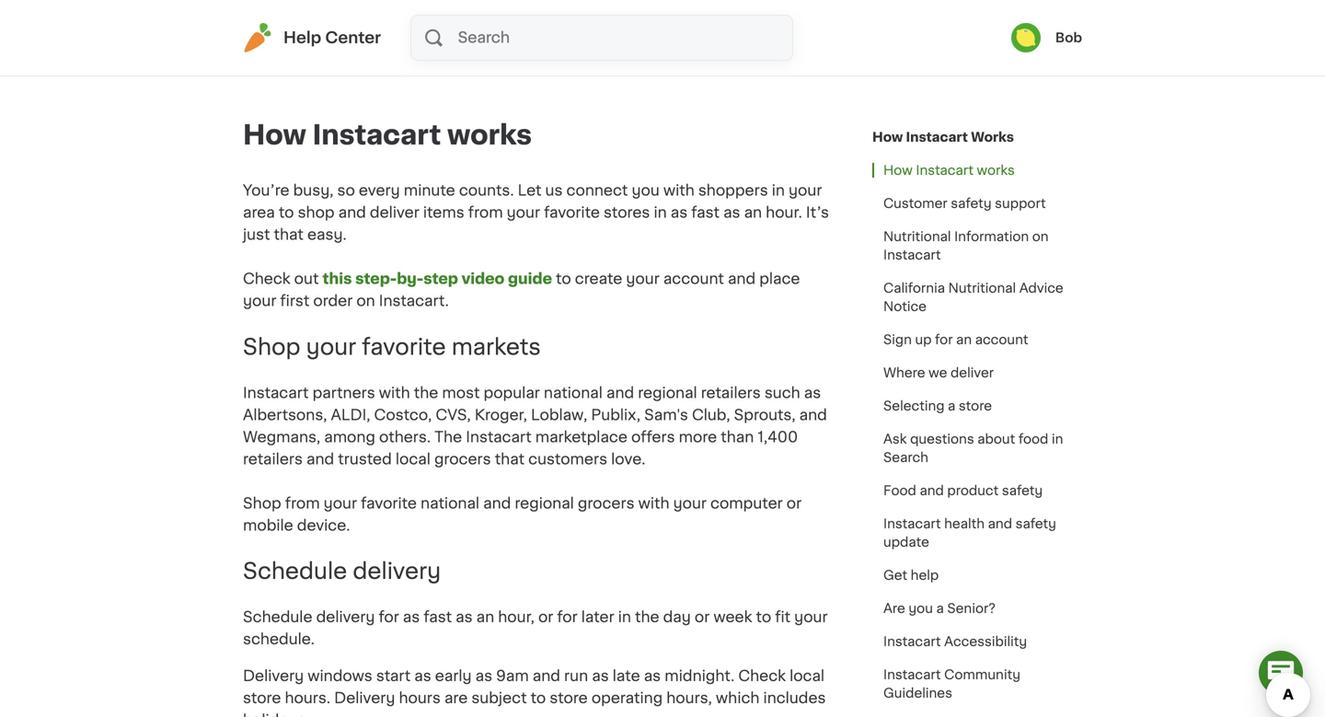 Task type: vqa. For each thing, say whether or not it's contained in the screenshot.
'LOG IN' button
no



Task type: describe. For each thing, give the bounding box(es) containing it.
bob link
[[1012, 23, 1083, 52]]

shoppers
[[699, 183, 768, 198]]

national inside instacart partners with the most popular national and regional retailers such as albertsons, aldi, costco, cvs, kroger, loblaw, publix, sam's club, sprouts, and wegmans, among others. the instacart marketplace offers more than 1,400 retailers and trusted local grocers that customers love.
[[544, 386, 603, 400]]

with inside shop from your favorite national and regional grocers with your computer or mobile device.
[[639, 496, 670, 511]]

trusted
[[338, 452, 392, 467]]

your left first
[[243, 294, 277, 308]]

1 horizontal spatial works
[[977, 164, 1015, 177]]

the inside schedule delivery for as fast as an hour, or for later in the day or week to fit your schedule.
[[635, 610, 660, 625]]

instacart inside nutritional information on instacart
[[884, 249, 941, 261]]

hours,
[[667, 691, 712, 706]]

with inside instacart partners with the most popular national and regional retailers such as albertsons, aldi, costco, cvs, kroger, loblaw, publix, sam's club, sprouts, and wegmans, among others. the instacart marketplace offers more than 1,400 retailers and trusted local grocers that customers love.
[[379, 386, 410, 400]]

instacart accessibility
[[884, 635, 1028, 648]]

Search search field
[[456, 16, 793, 60]]

computer
[[711, 496, 783, 511]]

a inside are you a senior? "link"
[[937, 602, 944, 615]]

step-
[[356, 272, 397, 286]]

product
[[948, 484, 999, 497]]

mobile
[[243, 518, 293, 533]]

help
[[284, 30, 322, 46]]

are
[[445, 691, 468, 706]]

for for as
[[379, 610, 399, 625]]

to inside the you're busy, so every minute counts. let us connect you with shoppers in your area to shop and deliver items from your favorite stores in as fast as an hour. it's just that easy.
[[279, 205, 294, 220]]

we
[[929, 366, 948, 379]]

about
[[978, 433, 1016, 446]]

customer safety support link
[[873, 187, 1058, 220]]

such
[[765, 386, 801, 400]]

hours.
[[285, 691, 331, 706]]

minute
[[404, 183, 456, 198]]

and inside shop from your favorite national and regional grocers with your computer or mobile device.
[[483, 496, 511, 511]]

later
[[582, 610, 615, 625]]

just
[[243, 227, 270, 242]]

instacart inside 'link'
[[884, 635, 941, 648]]

first
[[280, 294, 310, 308]]

us
[[546, 183, 563, 198]]

2 horizontal spatial store
[[959, 400, 993, 412]]

as up subject
[[476, 669, 493, 684]]

0 horizontal spatial store
[[243, 691, 281, 706]]

sign
[[884, 333, 912, 346]]

by-
[[397, 272, 424, 286]]

more
[[679, 430, 717, 445]]

1 vertical spatial an
[[957, 333, 972, 346]]

instacart down the how instacart works
[[916, 164, 974, 177]]

as up hours
[[415, 669, 432, 684]]

as right "run"
[[592, 669, 609, 684]]

account inside to create your account and place your first order on instacart.
[[664, 272, 724, 286]]

you're
[[243, 183, 290, 198]]

how for how instacart works link
[[873, 131, 903, 144]]

nutritional information on instacart link
[[873, 220, 1083, 272]]

items
[[423, 205, 465, 220]]

help
[[911, 569, 939, 582]]

bob
[[1056, 31, 1083, 44]]

customer safety support
[[884, 197, 1047, 210]]

food
[[1019, 433, 1049, 446]]

instacart down kroger, at the bottom of the page
[[466, 430, 532, 445]]

shop for shop from your favorite national and regional grocers with your computer or mobile device.
[[243, 496, 281, 511]]

safety inside 'customer safety support' link
[[951, 197, 992, 210]]

how for how instacart works link
[[884, 164, 913, 177]]

it's
[[806, 205, 830, 220]]

how instacart works
[[873, 131, 1015, 144]]

run
[[564, 669, 588, 684]]

up
[[916, 333, 932, 346]]

or inside shop from your favorite national and regional grocers with your computer or mobile device.
[[787, 496, 802, 511]]

love.
[[611, 452, 646, 467]]

where we deliver link
[[873, 356, 1005, 389]]

food and product safety
[[884, 484, 1043, 497]]

hour,
[[498, 610, 535, 625]]

and down such
[[800, 408, 828, 422]]

stores
[[604, 205, 650, 220]]

which
[[716, 691, 760, 706]]

so
[[337, 183, 355, 198]]

for for an
[[935, 333, 953, 346]]

schedule for schedule delivery
[[243, 560, 347, 583]]

1 vertical spatial favorite
[[362, 336, 446, 358]]

senior?
[[948, 602, 996, 615]]

that inside the you're busy, so every minute counts. let us connect you with shoppers in your area to shop and deliver items from your favorite stores in as fast as an hour. it's just that easy.
[[274, 227, 304, 242]]

how up you're
[[243, 122, 306, 148]]

to inside schedule delivery for as fast as an hour, or for later in the day or week to fit your schedule.
[[756, 610, 772, 625]]

in inside schedule delivery for as fast as an hour, or for later in the day or week to fit your schedule.
[[618, 610, 632, 625]]

instacart up how instacart works link
[[906, 131, 969, 144]]

as down "shoppers"
[[724, 205, 741, 220]]

update
[[884, 536, 930, 549]]

your right create
[[626, 272, 660, 286]]

order
[[313, 294, 353, 308]]

ask
[[884, 433, 907, 446]]

instacart partners with the most popular national and regional retailers such as albertsons, aldi, costco, cvs, kroger, loblaw, publix, sam's club, sprouts, and wegmans, among others. the instacart marketplace offers more than 1,400 retailers and trusted local grocers that customers love.
[[243, 386, 828, 467]]

1 horizontal spatial store
[[550, 691, 588, 706]]

nutritional inside california nutritional advice notice
[[949, 282, 1017, 295]]

instacart health and safety update
[[884, 517, 1057, 549]]

out
[[294, 272, 319, 286]]

1,400
[[758, 430, 798, 445]]

the inside instacart partners with the most popular national and regional retailers such as albertsons, aldi, costco, cvs, kroger, loblaw, publix, sam's club, sprouts, and wegmans, among others. the instacart marketplace offers more than 1,400 retailers and trusted local grocers that customers love.
[[414, 386, 439, 400]]

publix,
[[591, 408, 641, 422]]

to create your account and place your first order on instacart.
[[243, 272, 801, 308]]

to inside to create your account and place your first order on instacart.
[[556, 272, 571, 286]]

safety for product
[[1002, 484, 1043, 497]]

cvs,
[[436, 408, 471, 422]]

your down the let
[[507, 205, 540, 220]]

support
[[995, 197, 1047, 210]]

this step-by-step video guide link
[[323, 272, 552, 286]]

notice
[[884, 300, 927, 313]]

club,
[[692, 408, 731, 422]]

food
[[884, 484, 917, 497]]

to inside delivery windows start as early as 9am and run as late as midnight. check local store hours. delivery hours are subject to store operating hours, which includes holidays.
[[531, 691, 546, 706]]

as right late
[[644, 669, 661, 684]]

instacart inside instacart health and safety update
[[884, 517, 941, 530]]

0 horizontal spatial or
[[539, 610, 554, 625]]

and inside food and product safety 'link'
[[920, 484, 945, 497]]

california
[[884, 282, 946, 295]]

local inside delivery windows start as early as 9am and run as late as midnight. check local store hours. delivery hours are subject to store operating hours, which includes holidays.
[[790, 669, 825, 684]]

help center
[[284, 30, 381, 46]]

others.
[[379, 430, 431, 445]]

food and product safety link
[[873, 474, 1054, 507]]

device.
[[297, 518, 350, 533]]

operating
[[592, 691, 663, 706]]

favorite inside the you're busy, so every minute counts. let us connect you with shoppers in your area to shop and deliver items from your favorite stores in as fast as an hour. it's just that easy.
[[544, 205, 600, 220]]

california nutritional advice notice
[[884, 282, 1064, 313]]

1 vertical spatial account
[[976, 333, 1029, 346]]

markets
[[452, 336, 541, 358]]

instacart community guidelines
[[884, 668, 1021, 700]]

this
[[323, 272, 352, 286]]

instacart community guidelines link
[[873, 658, 1083, 710]]

and inside delivery windows start as early as 9am and run as late as midnight. check local store hours. delivery hours are subject to store operating hours, which includes holidays.
[[533, 669, 561, 684]]

user avatar image
[[1012, 23, 1041, 52]]

windows
[[308, 669, 373, 684]]

costco,
[[374, 408, 432, 422]]

hour.
[[766, 205, 803, 220]]

instacart accessibility link
[[873, 625, 1039, 658]]

0 horizontal spatial check
[[243, 272, 291, 286]]

subject
[[472, 691, 527, 706]]

and inside to create your account and place your first order on instacart.
[[728, 272, 756, 286]]

1 vertical spatial retailers
[[243, 452, 303, 467]]

instacart up every
[[313, 122, 441, 148]]

ask questions about food in search link
[[873, 423, 1083, 474]]

check out this step-by-step video guide
[[243, 272, 552, 286]]

let
[[518, 183, 542, 198]]

fast inside the you're busy, so every minute counts. let us connect you with shoppers in your area to shop and deliver items from your favorite stores in as fast as an hour. it's just that easy.
[[692, 205, 720, 220]]

schedule delivery
[[243, 560, 441, 583]]

california nutritional advice notice link
[[873, 272, 1083, 323]]



Task type: locate. For each thing, give the bounding box(es) containing it.
to right guide
[[556, 272, 571, 286]]

0 vertical spatial safety
[[951, 197, 992, 210]]

0 vertical spatial fast
[[692, 205, 720, 220]]

you up stores
[[632, 183, 660, 198]]

and inside the you're busy, so every minute counts. let us connect you with shoppers in your area to shop and deliver items from your favorite stores in as fast as an hour. it's just that easy.
[[339, 205, 366, 220]]

from up device.
[[285, 496, 320, 511]]

1 horizontal spatial regional
[[638, 386, 698, 400]]

0 vertical spatial on
[[1033, 230, 1049, 243]]

instacart up albertsons,
[[243, 386, 309, 400]]

or right computer
[[787, 496, 802, 511]]

and right 'health'
[[989, 517, 1013, 530]]

delivery inside schedule delivery for as fast as an hour, or for later in the day or week to fit your schedule.
[[316, 610, 375, 625]]

every
[[359, 183, 400, 198]]

on down step-
[[357, 294, 375, 308]]

as right stores
[[671, 205, 688, 220]]

delivery down the schedule.
[[243, 669, 304, 684]]

1 vertical spatial regional
[[515, 496, 574, 511]]

on down support
[[1033, 230, 1049, 243]]

a inside selecting a store link
[[948, 400, 956, 412]]

regional up sam's
[[638, 386, 698, 400]]

1 horizontal spatial fast
[[692, 205, 720, 220]]

nutritional inside nutritional information on instacart
[[884, 230, 952, 243]]

grocers inside instacart partners with the most popular national and regional retailers such as albertsons, aldi, costco, cvs, kroger, loblaw, publix, sam's club, sprouts, and wegmans, among others. the instacart marketplace offers more than 1,400 retailers and trusted local grocers that customers love.
[[435, 452, 491, 467]]

works
[[448, 122, 532, 148], [977, 164, 1015, 177]]

safety up information
[[951, 197, 992, 210]]

and right "food"
[[920, 484, 945, 497]]

you right are
[[909, 602, 934, 615]]

0 vertical spatial an
[[744, 205, 762, 220]]

with left "shoppers"
[[664, 183, 695, 198]]

account
[[664, 272, 724, 286], [976, 333, 1029, 346]]

1 schedule from the top
[[243, 560, 347, 583]]

regional down customers
[[515, 496, 574, 511]]

schedule
[[243, 560, 347, 583], [243, 610, 313, 625]]

center
[[325, 30, 381, 46]]

1 vertical spatial nutritional
[[949, 282, 1017, 295]]

an inside the you're busy, so every minute counts. let us connect you with shoppers in your area to shop and deliver items from your favorite stores in as fast as an hour. it's just that easy.
[[744, 205, 762, 220]]

get help link
[[873, 559, 950, 592]]

1 vertical spatial safety
[[1002, 484, 1043, 497]]

fit
[[775, 610, 791, 625]]

0 vertical spatial retailers
[[701, 386, 761, 400]]

popular
[[484, 386, 540, 400]]

that inside instacart partners with the most popular national and regional retailers such as albertsons, aldi, costco, cvs, kroger, loblaw, publix, sam's club, sprouts, and wegmans, among others. the instacart marketplace offers more than 1,400 retailers and trusted local grocers that customers love.
[[495, 452, 525, 467]]

0 vertical spatial shop
[[243, 336, 301, 358]]

an inside schedule delivery for as fast as an hour, or for later in the day or week to fit your schedule.
[[477, 610, 495, 625]]

store up about
[[959, 400, 993, 412]]

to right area
[[279, 205, 294, 220]]

hours
[[399, 691, 441, 706]]

favorite down trusted
[[361, 496, 417, 511]]

local up includes
[[790, 669, 825, 684]]

that down kroger, at the bottom of the page
[[495, 452, 525, 467]]

store down "run"
[[550, 691, 588, 706]]

sign up for an account
[[884, 333, 1029, 346]]

you inside the you're busy, so every minute counts. let us connect you with shoppers in your area to shop and deliver items from your favorite stores in as fast as an hour. it's just that easy.
[[632, 183, 660, 198]]

customers
[[529, 452, 608, 467]]

1 vertical spatial you
[[909, 602, 934, 615]]

how instacart works down the how instacart works
[[884, 164, 1015, 177]]

0 vertical spatial delivery
[[243, 669, 304, 684]]

from down the counts.
[[468, 205, 503, 220]]

1 vertical spatial deliver
[[951, 366, 994, 379]]

your left computer
[[674, 496, 707, 511]]

local down others.
[[396, 452, 431, 467]]

grocers down the
[[435, 452, 491, 467]]

1 horizontal spatial grocers
[[578, 496, 635, 511]]

a up questions
[[948, 400, 956, 412]]

and inside instacart health and safety update
[[989, 517, 1013, 530]]

1 vertical spatial a
[[937, 602, 944, 615]]

the left day
[[635, 610, 660, 625]]

delivery down the windows
[[334, 691, 395, 706]]

schedule down mobile
[[243, 560, 347, 583]]

0 horizontal spatial retailers
[[243, 452, 303, 467]]

fast
[[692, 205, 720, 220], [424, 610, 452, 625]]

favorite inside shop from your favorite national and regional grocers with your computer or mobile device.
[[361, 496, 417, 511]]

instacart down are
[[884, 635, 941, 648]]

safety inside food and product safety 'link'
[[1002, 484, 1043, 497]]

0 vertical spatial the
[[414, 386, 439, 400]]

0 vertical spatial a
[[948, 400, 956, 412]]

9am
[[496, 669, 529, 684]]

are
[[884, 602, 906, 615]]

or right hour,
[[539, 610, 554, 625]]

and left place
[[728, 272, 756, 286]]

2 vertical spatial safety
[[1016, 517, 1057, 530]]

sign up for an account link
[[873, 323, 1040, 356]]

as inside instacart partners with the most popular national and regional retailers such as albertsons, aldi, costco, cvs, kroger, loblaw, publix, sam's club, sprouts, and wegmans, among others. the instacart marketplace offers more than 1,400 retailers and trusted local grocers that customers love.
[[805, 386, 821, 400]]

0 horizontal spatial an
[[477, 610, 495, 625]]

safety for and
[[1016, 517, 1057, 530]]

1 horizontal spatial on
[[1033, 230, 1049, 243]]

0 vertical spatial with
[[664, 183, 695, 198]]

and left "run"
[[533, 669, 561, 684]]

your up device.
[[324, 496, 357, 511]]

busy,
[[293, 183, 334, 198]]

2 horizontal spatial an
[[957, 333, 972, 346]]

in right stores
[[654, 205, 667, 220]]

to left fit at the right of page
[[756, 610, 772, 625]]

check
[[243, 272, 291, 286], [739, 669, 786, 684]]

where we deliver
[[884, 366, 994, 379]]

0 horizontal spatial that
[[274, 227, 304, 242]]

0 vertical spatial regional
[[638, 386, 698, 400]]

includes
[[764, 691, 826, 706]]

retailers down wegmans, at the bottom of page
[[243, 452, 303, 467]]

you inside "link"
[[909, 602, 934, 615]]

account left place
[[664, 272, 724, 286]]

1 horizontal spatial an
[[744, 205, 762, 220]]

where
[[884, 366, 926, 379]]

or right day
[[695, 610, 710, 625]]

works up the counts.
[[448, 122, 532, 148]]

national down the
[[421, 496, 480, 511]]

the up the 'costco,'
[[414, 386, 439, 400]]

easy.
[[307, 227, 347, 242]]

deliver down every
[[370, 205, 420, 220]]

0 horizontal spatial for
[[379, 610, 399, 625]]

safety
[[951, 197, 992, 210], [1002, 484, 1043, 497], [1016, 517, 1057, 530]]

shop for shop your favorite markets
[[243, 336, 301, 358]]

sprouts,
[[734, 408, 796, 422]]

0 vertical spatial schedule
[[243, 560, 347, 583]]

guidelines
[[884, 687, 953, 700]]

an left hour,
[[477, 610, 495, 625]]

instacart up update
[[884, 517, 941, 530]]

nutritional down customer
[[884, 230, 952, 243]]

step
[[424, 272, 458, 286]]

1 vertical spatial schedule
[[243, 610, 313, 625]]

2 schedule from the top
[[243, 610, 313, 625]]

as up start
[[403, 610, 420, 625]]

favorite down instacart.
[[362, 336, 446, 358]]

as right such
[[805, 386, 821, 400]]

grocers inside shop from your favorite national and regional grocers with your computer or mobile device.
[[578, 496, 635, 511]]

for right up
[[935, 333, 953, 346]]

to
[[279, 205, 294, 220], [556, 272, 571, 286], [756, 610, 772, 625], [531, 691, 546, 706]]

0 horizontal spatial on
[[357, 294, 375, 308]]

how instacart works link
[[873, 154, 1026, 187]]

connect
[[567, 183, 628, 198]]

favorite down us
[[544, 205, 600, 220]]

1 horizontal spatial for
[[557, 610, 578, 625]]

grocers down the love.
[[578, 496, 635, 511]]

1 shop from the top
[[243, 336, 301, 358]]

regional inside instacart partners with the most popular national and regional retailers such as albertsons, aldi, costco, cvs, kroger, loblaw, publix, sam's club, sprouts, and wegmans, among others. the instacart marketplace offers more than 1,400 retailers and trusted local grocers that customers love.
[[638, 386, 698, 400]]

1 horizontal spatial deliver
[[951, 366, 994, 379]]

a left 'senior?'
[[937, 602, 944, 615]]

how up how instacart works link
[[873, 131, 903, 144]]

area
[[243, 205, 275, 220]]

1 horizontal spatial national
[[544, 386, 603, 400]]

ask questions about food in search
[[884, 433, 1064, 464]]

0 vertical spatial check
[[243, 272, 291, 286]]

than
[[721, 430, 754, 445]]

0 vertical spatial deliver
[[370, 205, 420, 220]]

or
[[787, 496, 802, 511], [539, 610, 554, 625], [695, 610, 710, 625]]

week
[[714, 610, 753, 625]]

fast up early on the bottom
[[424, 610, 452, 625]]

1 vertical spatial that
[[495, 452, 525, 467]]

1 vertical spatial grocers
[[578, 496, 635, 511]]

deliver
[[370, 205, 420, 220], [951, 366, 994, 379]]

0 vertical spatial local
[[396, 452, 431, 467]]

0 horizontal spatial account
[[664, 272, 724, 286]]

you
[[632, 183, 660, 198], [909, 602, 934, 615]]

0 vertical spatial from
[[468, 205, 503, 220]]

get help
[[884, 569, 939, 582]]

in right the later
[[618, 610, 632, 625]]

create
[[575, 272, 623, 286]]

1 vertical spatial how instacart works
[[884, 164, 1015, 177]]

and up publix,
[[607, 386, 635, 400]]

favorite
[[544, 205, 600, 220], [362, 336, 446, 358], [361, 496, 417, 511]]

with up the 'costco,'
[[379, 386, 410, 400]]

1 vertical spatial delivery
[[334, 691, 395, 706]]

national up loblaw,
[[544, 386, 603, 400]]

works down works
[[977, 164, 1015, 177]]

in up hour. at the top right
[[772, 183, 785, 198]]

1 horizontal spatial a
[[948, 400, 956, 412]]

deliver inside the you're busy, so every minute counts. let us connect you with shoppers in your area to shop and deliver items from your favorite stores in as fast as an hour. it's just that easy.
[[370, 205, 420, 220]]

from inside the you're busy, so every minute counts. let us connect you with shoppers in your area to shop and deliver items from your favorite stores in as fast as an hour. it's just that easy.
[[468, 205, 503, 220]]

your
[[789, 183, 823, 198], [507, 205, 540, 220], [626, 272, 660, 286], [243, 294, 277, 308], [306, 336, 356, 358], [324, 496, 357, 511], [674, 496, 707, 511], [795, 610, 828, 625]]

1 horizontal spatial account
[[976, 333, 1029, 346]]

local
[[396, 452, 431, 467], [790, 669, 825, 684]]

1 horizontal spatial the
[[635, 610, 660, 625]]

store up holidays.
[[243, 691, 281, 706]]

your right fit at the right of page
[[795, 610, 828, 625]]

how instacart works up every
[[243, 122, 532, 148]]

the
[[414, 386, 439, 400], [635, 610, 660, 625]]

fast down "shoppers"
[[692, 205, 720, 220]]

0 horizontal spatial you
[[632, 183, 660, 198]]

your inside schedule delivery for as fast as an hour, or for later in the day or week to fit your schedule.
[[795, 610, 828, 625]]

1 horizontal spatial that
[[495, 452, 525, 467]]

0 vertical spatial national
[[544, 386, 603, 400]]

1 vertical spatial check
[[739, 669, 786, 684]]

delivery for schedule delivery for as fast as an hour, or for later in the day or week to fit your schedule.
[[316, 610, 375, 625]]

delivery
[[353, 560, 441, 583], [316, 610, 375, 625]]

0 vertical spatial delivery
[[353, 560, 441, 583]]

schedule for schedule delivery for as fast as an hour, or for later in the day or week to fit your schedule.
[[243, 610, 313, 625]]

schedule delivery for as fast as an hour, or for later in the day or week to fit your schedule.
[[243, 610, 828, 647]]

2 vertical spatial with
[[639, 496, 670, 511]]

and down among
[[307, 452, 334, 467]]

instacart image
[[243, 23, 273, 52]]

1 horizontal spatial delivery
[[334, 691, 395, 706]]

0 vertical spatial how instacart works
[[243, 122, 532, 148]]

and down instacart partners with the most popular national and regional retailers such as albertsons, aldi, costco, cvs, kroger, loblaw, publix, sam's club, sprouts, and wegmans, among others. the instacart marketplace offers more than 1,400 retailers and trusted local grocers that customers love.
[[483, 496, 511, 511]]

instacart up guidelines
[[884, 668, 941, 681]]

works
[[972, 131, 1015, 144]]

aldi,
[[331, 408, 371, 422]]

as left hour,
[[456, 610, 473, 625]]

0 horizontal spatial national
[[421, 496, 480, 511]]

search
[[884, 451, 929, 464]]

0 horizontal spatial from
[[285, 496, 320, 511]]

2 vertical spatial an
[[477, 610, 495, 625]]

1 horizontal spatial you
[[909, 602, 934, 615]]

1 horizontal spatial check
[[739, 669, 786, 684]]

your down order
[[306, 336, 356, 358]]

0 vertical spatial works
[[448, 122, 532, 148]]

1 horizontal spatial local
[[790, 669, 825, 684]]

1 horizontal spatial or
[[695, 610, 710, 625]]

0 horizontal spatial delivery
[[243, 669, 304, 684]]

on inside to create your account and place your first order on instacart.
[[357, 294, 375, 308]]

and down so
[[339, 205, 366, 220]]

shop
[[298, 205, 335, 220]]

safety right 'health'
[[1016, 517, 1057, 530]]

holidays.
[[243, 713, 309, 717]]

instacart inside instacart community guidelines
[[884, 668, 941, 681]]

delivery for schedule delivery
[[353, 560, 441, 583]]

are you a senior? link
[[873, 592, 1007, 625]]

0 horizontal spatial how instacart works
[[243, 122, 532, 148]]

0 vertical spatial account
[[664, 272, 724, 286]]

shop inside shop from your favorite national and regional grocers with your computer or mobile device.
[[243, 496, 281, 511]]

2 horizontal spatial for
[[935, 333, 953, 346]]

that
[[274, 227, 304, 242], [495, 452, 525, 467]]

0 vertical spatial nutritional
[[884, 230, 952, 243]]

0 horizontal spatial the
[[414, 386, 439, 400]]

in inside ask questions about food in search
[[1052, 433, 1064, 446]]

1 vertical spatial fast
[[424, 610, 452, 625]]

2 horizontal spatial or
[[787, 496, 802, 511]]

selecting
[[884, 400, 945, 412]]

an
[[744, 205, 762, 220], [957, 333, 972, 346], [477, 610, 495, 625]]

you're busy, so every minute counts. let us connect you with shoppers in your area to shop and deliver items from your favorite stores in as fast as an hour. it's just that easy.
[[243, 183, 830, 242]]

with inside the you're busy, so every minute counts. let us connect you with shoppers in your area to shop and deliver items from your favorite stores in as fast as an hour. it's just that easy.
[[664, 183, 695, 198]]

0 horizontal spatial a
[[937, 602, 944, 615]]

1 vertical spatial shop
[[243, 496, 281, 511]]

most
[[442, 386, 480, 400]]

1 horizontal spatial from
[[468, 205, 503, 220]]

schedule inside schedule delivery for as fast as an hour, or for later in the day or week to fit your schedule.
[[243, 610, 313, 625]]

early
[[435, 669, 472, 684]]

safety inside instacart health and safety update
[[1016, 517, 1057, 530]]

for
[[935, 333, 953, 346], [379, 610, 399, 625], [557, 610, 578, 625]]

local inside instacart partners with the most popular national and regional retailers such as albertsons, aldi, costco, cvs, kroger, loblaw, publix, sam's club, sprouts, and wegmans, among others. the instacart marketplace offers more than 1,400 retailers and trusted local grocers that customers love.
[[396, 452, 431, 467]]

check inside delivery windows start as early as 9am and run as late as midnight. check local store hours. delivery hours are subject to store operating hours, which includes holidays.
[[739, 669, 786, 684]]

1 vertical spatial works
[[977, 164, 1015, 177]]

questions
[[911, 433, 975, 446]]

1 horizontal spatial retailers
[[701, 386, 761, 400]]

2 vertical spatial favorite
[[361, 496, 417, 511]]

instacart.
[[379, 294, 449, 308]]

0 horizontal spatial works
[[448, 122, 532, 148]]

1 vertical spatial the
[[635, 610, 660, 625]]

your up it's
[[789, 183, 823, 198]]

with
[[664, 183, 695, 198], [379, 386, 410, 400], [639, 496, 670, 511]]

account down california nutritional advice notice link
[[976, 333, 1029, 346]]

0 horizontal spatial regional
[[515, 496, 574, 511]]

fast inside schedule delivery for as fast as an hour, or for later in the day or week to fit your schedule.
[[424, 610, 452, 625]]

shop your favorite markets
[[243, 336, 541, 358]]

1 vertical spatial local
[[790, 669, 825, 684]]

how up customer
[[884, 164, 913, 177]]

wegmans,
[[243, 430, 321, 445]]

0 vertical spatial favorite
[[544, 205, 600, 220]]

albertsons,
[[243, 408, 327, 422]]

0 horizontal spatial fast
[[424, 610, 452, 625]]

1 vertical spatial delivery
[[316, 610, 375, 625]]

from inside shop from your favorite national and regional grocers with your computer or mobile device.
[[285, 496, 320, 511]]

0 vertical spatial grocers
[[435, 452, 491, 467]]

regional inside shop from your favorite national and regional grocers with your computer or mobile device.
[[515, 496, 574, 511]]

national inside shop from your favorite national and regional grocers with your computer or mobile device.
[[421, 496, 480, 511]]

1 vertical spatial national
[[421, 496, 480, 511]]

1 horizontal spatial how instacart works
[[884, 164, 1015, 177]]

deliver right the we
[[951, 366, 994, 379]]

2 shop from the top
[[243, 496, 281, 511]]

shop down first
[[243, 336, 301, 358]]

shop up mobile
[[243, 496, 281, 511]]

nutritional down nutritional information on instacart link
[[949, 282, 1017, 295]]

0 horizontal spatial grocers
[[435, 452, 491, 467]]

schedule up the schedule.
[[243, 610, 313, 625]]

0 horizontal spatial deliver
[[370, 205, 420, 220]]

guide
[[508, 272, 552, 286]]

accessibility
[[945, 635, 1028, 648]]

safety right product
[[1002, 484, 1043, 497]]

instacart up the california
[[884, 249, 941, 261]]

an down "shoppers"
[[744, 205, 762, 220]]

check up which
[[739, 669, 786, 684]]

0 vertical spatial you
[[632, 183, 660, 198]]

selecting a store link
[[873, 389, 1004, 423]]

0 vertical spatial that
[[274, 227, 304, 242]]

with down the love.
[[639, 496, 670, 511]]

in right food
[[1052, 433, 1064, 446]]

retailers up club, at the bottom right of the page
[[701, 386, 761, 400]]

help center link
[[243, 23, 381, 52]]

0 horizontal spatial local
[[396, 452, 431, 467]]

national
[[544, 386, 603, 400], [421, 496, 480, 511]]

on inside nutritional information on instacart
[[1033, 230, 1049, 243]]



